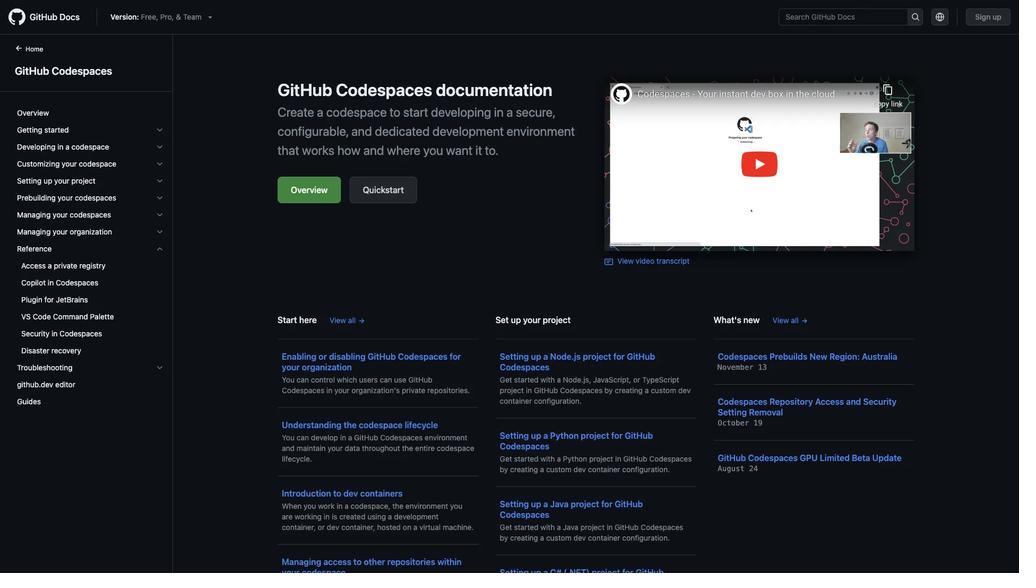 Task type: vqa. For each thing, say whether or not it's contained in the screenshot.
sc 9kayk9 0 icon within the Managing your codespaces dropdown button
yes



Task type: describe. For each thing, give the bounding box(es) containing it.
codespace inside developing in a codespace dropdown button
[[71, 143, 109, 151]]

october
[[718, 419, 749, 428]]

custom for setting up a java project for github codespaces
[[546, 534, 572, 542]]

command
[[53, 312, 88, 321]]

troubleshooting
[[17, 363, 73, 372]]

creating inside setting up a node.js project for github codespaces get started with a node.js, javascript, or typescript project in github codespaces by creating a custom dev container configuration.
[[615, 386, 643, 395]]

home link
[[11, 44, 60, 55]]

19
[[754, 419, 763, 428]]

setting up a java project for github codespaces get started with a java project in github codespaces by creating a custom dev container configuration.
[[500, 499, 683, 542]]

understanding the codespace lifecycle you can develop in a github codespaces environment and maintain your data throughout the entire codespace lifecycle.
[[282, 420, 474, 463]]

setting for project
[[17, 177, 42, 185]]

vs code command palette
[[21, 312, 114, 321]]

started inside dropdown button
[[44, 126, 69, 134]]

docs
[[60, 12, 80, 22]]

github inside the understanding the codespace lifecycle you can develop in a github codespaces environment and maintain your data throughout the entire codespace lifecycle.
[[354, 433, 378, 442]]

codespace up throughout
[[359, 420, 403, 430]]

is
[[332, 512, 337, 521]]

creating for setting up a java project for github codespaces
[[510, 534, 538, 542]]

select language: current language is english image
[[936, 13, 945, 21]]

github codespaces documentation create a codespace to start developing in a secure, configurable, and dedicated development environment that works how and where you want it to.
[[278, 80, 575, 158]]

github codespaces
[[15, 64, 112, 77]]

can left control
[[297, 375, 309, 384]]

in inside security in codespaces link
[[51, 329, 57, 338]]

your inside managing access to other repositories within your codespace
[[282, 567, 300, 573]]

lifecycle
[[405, 420, 438, 430]]

virtual
[[419, 523, 441, 532]]

in inside setting up a node.js project for github codespaces get started with a node.js, javascript, or typescript project in github codespaces by creating a custom dev container configuration.
[[526, 386, 532, 395]]

quickstart
[[363, 185, 404, 195]]

sc 9kayk9 0 image for troubleshooting
[[156, 364, 164, 372]]

13
[[758, 363, 767, 372]]

organization inside enabling or disabling github codespaces for your organization you can control which users can use github codespaces in your organization's private repositories.
[[302, 362, 352, 372]]

container for setting up a java project for github codespaces
[[588, 534, 620, 542]]

managing for managing access to other repositories within your codespace
[[282, 557, 321, 567]]

region:
[[830, 351, 860, 362]]

sign up link
[[966, 8, 1011, 25]]

plugin
[[21, 295, 42, 304]]

australia
[[862, 351, 898, 362]]

august
[[718, 464, 745, 473]]

javascript,
[[593, 375, 631, 384]]

plugin for jetbrains
[[21, 295, 88, 304]]

1 vertical spatial overview
[[291, 185, 328, 195]]

transcript
[[657, 257, 690, 265]]

hosted
[[377, 523, 401, 532]]

can left "use"
[[380, 375, 392, 384]]

access a private registry link
[[13, 257, 168, 274]]

0 horizontal spatial you
[[304, 502, 316, 510]]

with for java
[[541, 523, 555, 532]]

setting up a node.js project for github codespaces get started with a node.js, javascript, or typescript project in github codespaces by creating a custom dev container configuration.
[[500, 351, 691, 405]]

and up how
[[351, 124, 372, 139]]

triangle down image
[[206, 13, 214, 21]]

or inside setting up a node.js project for github codespaces get started with a node.js, javascript, or typescript project in github codespaces by creating a custom dev container configuration.
[[633, 375, 640, 384]]

sc 9kayk9 0 image for customizing your codespace
[[156, 160, 164, 168]]

reference
[[17, 244, 52, 253]]

sc 9kayk9 0 image for developing in a codespace
[[156, 143, 164, 151]]

sc 9kayk9 0 image
[[156, 228, 164, 236]]

custom for setting up a python project for github codespaces
[[546, 465, 572, 474]]

it
[[475, 143, 482, 158]]

to inside github codespaces documentation create a codespace to start developing in a secure, configurable, and dedicated development environment that works how and where you want it to.
[[390, 105, 400, 119]]

managing your codespaces
[[17, 210, 111, 219]]

sc 9kayk9 0 image for getting started
[[156, 126, 164, 134]]

sign
[[975, 12, 991, 21]]

home
[[25, 45, 43, 53]]

prebuilding
[[17, 194, 56, 202]]

dev inside setting up a node.js project for github codespaces get started with a node.js, javascript, or typescript project in github codespaces by creating a custom dev container configuration.
[[678, 386, 691, 395]]

0 vertical spatial the
[[344, 420, 357, 430]]

disaster recovery
[[21, 346, 81, 355]]

and inside 'codespaces repository access and security setting removal october 19'
[[846, 397, 861, 407]]

1 vertical spatial overview link
[[278, 177, 341, 203]]

development inside the introduction to dev containers when you work in a codespace, the environment you are working in is created using a development container, or dev container, hosted on a virtual machine.
[[394, 512, 439, 521]]

managing access to other repositories within your codespace
[[282, 557, 462, 573]]

node.js,
[[563, 375, 591, 384]]

introduction
[[282, 488, 331, 498]]

gpu
[[800, 453, 818, 463]]

to inside the introduction to dev containers when you work in a codespace, the environment you are working in is created using a development container, or dev container, hosted on a virtual machine.
[[333, 488, 341, 498]]

codespaces prebuilds new region: australia november 13
[[718, 351, 898, 372]]

prebuilding your codespaces button
[[13, 190, 168, 207]]

and inside the understanding the codespace lifecycle you can develop in a github codespaces environment and maintain your data throughout the entire codespace lifecycle.
[[282, 444, 295, 453]]

0 horizontal spatial overview link
[[13, 105, 168, 122]]

palette
[[90, 312, 114, 321]]

on
[[403, 523, 411, 532]]

codespaces inside github codespaces documentation create a codespace to start developing in a secure, configurable, and dedicated development environment that works how and where you want it to.
[[336, 80, 432, 100]]

setting for node.js
[[500, 351, 529, 362]]

view all for start here
[[330, 316, 356, 325]]

up for set up your project
[[511, 315, 521, 325]]

setting up your project button
[[13, 173, 168, 190]]

by inside setting up a node.js project for github codespaces get started with a node.js, javascript, or typescript project in github codespaces by creating a custom dev container configuration.
[[605, 386, 613, 395]]

setting for java
[[500, 499, 529, 509]]

copilot in codespaces
[[21, 278, 98, 287]]

in inside setting up a python project for github codespaces get started with a python project in github codespaces by creating a custom dev container configuration.
[[615, 454, 621, 463]]

up for setting up your project
[[44, 177, 52, 185]]

your inside the understanding the codespace lifecycle you can develop in a github codespaces environment and maintain your data throughout the entire codespace lifecycle.
[[328, 444, 343, 453]]

access
[[323, 557, 351, 567]]

security in codespaces link
[[13, 325, 168, 342]]

create
[[278, 105, 314, 119]]

in inside the understanding the codespace lifecycle you can develop in a github codespaces environment and maintain your data throughout the entire codespace lifecycle.
[[340, 433, 346, 442]]

environment for containers
[[406, 502, 448, 510]]

security in codespaces
[[21, 329, 102, 338]]

1 vertical spatial java
[[563, 523, 579, 532]]

access inside github codespaces element
[[21, 261, 46, 270]]

codespaces for managing your codespaces
[[70, 210, 111, 219]]

which
[[337, 375, 357, 384]]

repository
[[770, 397, 813, 407]]

copilot
[[21, 278, 46, 287]]

2 container, from the left
[[341, 523, 375, 532]]

in inside enabling or disabling github codespaces for your organization you can control which users can use github codespaces in your organization's private repositories.
[[326, 386, 332, 395]]

for for setting up a node.js project for github codespaces
[[614, 351, 625, 362]]

setting up your project
[[17, 177, 95, 185]]

sc 9kayk9 0 image for setting up your project
[[156, 177, 164, 185]]

view all for what's new
[[773, 316, 799, 325]]

managing your organization
[[17, 227, 112, 236]]

environment for lifecycle
[[425, 433, 467, 442]]

development inside github codespaces documentation create a codespace to start developing in a secure, configurable, and dedicated development environment that works how and where you want it to.
[[433, 124, 504, 139]]

managing your organization button
[[13, 223, 168, 240]]

repositories
[[387, 557, 435, 567]]

machine.
[[443, 523, 474, 532]]

security inside reference element
[[21, 329, 49, 338]]

working
[[295, 512, 322, 521]]

github docs
[[30, 12, 80, 22]]

october 19 element
[[718, 419, 763, 428]]

by for setting up a python project for github codespaces
[[500, 465, 508, 474]]

for for setting up a java project for github codespaces
[[601, 499, 613, 509]]

update
[[872, 453, 902, 463]]

for for enabling or disabling github codespaces for your organization
[[450, 351, 461, 362]]

link image
[[605, 258, 613, 266]]

codespaces repository access and security setting removal october 19
[[718, 397, 897, 428]]

codespace,
[[351, 502, 390, 510]]

setting for python
[[500, 431, 529, 441]]

secure,
[[516, 105, 555, 119]]

getting
[[17, 126, 42, 134]]

security inside 'codespaces repository access and security setting removal october 19'
[[863, 397, 897, 407]]

containers
[[360, 488, 403, 498]]

all for new
[[791, 316, 799, 325]]

dedicated
[[375, 124, 430, 139]]

recovery
[[51, 346, 81, 355]]

Search GitHub Docs search field
[[779, 9, 908, 25]]

data
[[345, 444, 360, 453]]

in inside copilot in codespaces link
[[48, 278, 54, 287]]

get for setting up a python project for github codespaces
[[500, 454, 512, 463]]

codespaces inside 'codespaces repository access and security setting removal october 19'
[[718, 397, 768, 407]]

container inside setting up a node.js project for github codespaces get started with a node.js, javascript, or typescript project in github codespaces by creating a custom dev container configuration.
[[500, 397, 532, 405]]

managing for managing your organization
[[17, 227, 51, 236]]

quickstart link
[[350, 177, 417, 203]]

in inside setting up a java project for github codespaces get started with a java project in github codespaces by creating a custom dev container configuration.
[[607, 523, 613, 532]]

setting up a python project for github codespaces get started with a python project in github codespaces by creating a custom dev container configuration.
[[500, 431, 692, 474]]

new
[[810, 351, 828, 362]]

within
[[437, 557, 462, 567]]

codespaces inside the understanding the codespace lifecycle you can develop in a github codespaces environment and maintain your data throughout the entire codespace lifecycle.
[[380, 433, 423, 442]]

disabling
[[329, 351, 366, 362]]

developing in a codespace
[[17, 143, 109, 151]]

plugin for jetbrains link
[[13, 291, 168, 308]]

to inside managing access to other repositories within your codespace
[[354, 557, 362, 567]]

codespace right entire on the left of page
[[437, 444, 474, 453]]

1 vertical spatial the
[[402, 444, 413, 453]]

with for python
[[541, 454, 555, 463]]

private inside github codespaces element
[[54, 261, 77, 270]]

reference element containing access a private registry
[[8, 257, 173, 359]]



Task type: locate. For each thing, give the bounding box(es) containing it.
2 vertical spatial to
[[354, 557, 362, 567]]

sc 9kayk9 0 image inside getting started dropdown button
[[156, 126, 164, 134]]

you inside enabling or disabling github codespaces for your organization you can control which users can use github codespaces in your organization's private repositories.
[[282, 375, 295, 384]]

november
[[718, 363, 754, 372]]

sc 9kayk9 0 image inside the reference dropdown button
[[156, 245, 164, 253]]

security down australia
[[863, 397, 897, 407]]

view for enabling or disabling github codespaces for your organization
[[330, 316, 346, 325]]

view all link
[[330, 315, 365, 326], [773, 315, 808, 326]]

1 horizontal spatial overview link
[[278, 177, 341, 203]]

view all link up prebuilds
[[773, 315, 808, 326]]

in inside github codespaces documentation create a codespace to start developing in a secure, configurable, and dedicated development environment that works how and where you want it to.
[[494, 105, 504, 119]]

reference element containing reference
[[8, 240, 173, 359]]

all
[[348, 316, 356, 325], [791, 316, 799, 325]]

jetbrains
[[56, 295, 88, 304]]

in inside developing in a codespace dropdown button
[[57, 143, 63, 151]]

1 horizontal spatial private
[[402, 386, 425, 395]]

github.dev editor link
[[13, 376, 168, 393]]

for inside reference element
[[44, 295, 54, 304]]

development
[[433, 124, 504, 139], [394, 512, 439, 521]]

view all right here
[[330, 316, 356, 325]]

to left "other"
[[354, 557, 362, 567]]

0 vertical spatial creating
[[615, 386, 643, 395]]

use
[[394, 375, 406, 384]]

overview up getting
[[17, 109, 49, 117]]

work
[[318, 502, 335, 510]]

3 get from the top
[[500, 523, 512, 532]]

0 horizontal spatial access
[[21, 261, 46, 270]]

view for codespaces prebuilds new region: australia
[[773, 316, 789, 325]]

started for setting up a node.js project for github codespaces
[[514, 375, 539, 384]]

0 horizontal spatial container,
[[282, 523, 316, 532]]

managing your codespaces button
[[13, 207, 168, 223]]

managing access to other repositories within your codespace link
[[282, 548, 474, 573]]

other
[[364, 557, 385, 567]]

start here
[[278, 315, 317, 325]]

to up "dedicated"
[[390, 105, 400, 119]]

view all link for start here
[[330, 315, 365, 326]]

private up "copilot in codespaces"
[[54, 261, 77, 270]]

and up lifecycle. at the bottom
[[282, 444, 295, 453]]

creating inside setting up a java project for github codespaces get started with a java project in github codespaces by creating a custom dev container configuration.
[[510, 534, 538, 542]]

2 reference element from the top
[[8, 257, 173, 359]]

access inside 'codespaces repository access and security setting removal october 19'
[[815, 397, 844, 407]]

november 13 element
[[718, 363, 767, 372]]

environment inside the introduction to dev containers when you work in a codespace, the environment you are working in is created using a development container, or dev container, hosted on a virtual machine.
[[406, 502, 448, 510]]

3 sc 9kayk9 0 image from the top
[[156, 160, 164, 168]]

custom
[[651, 386, 676, 395], [546, 465, 572, 474], [546, 534, 572, 542]]

when
[[282, 502, 302, 510]]

configuration. inside setting up a java project for github codespaces get started with a java project in github codespaces by creating a custom dev container configuration.
[[622, 534, 670, 542]]

private
[[54, 261, 77, 270], [402, 386, 425, 395]]

0 horizontal spatial private
[[54, 261, 77, 270]]

get
[[500, 375, 512, 384], [500, 454, 512, 463], [500, 523, 512, 532]]

2 view all link from the left
[[773, 315, 808, 326]]

for inside setting up a java project for github codespaces get started with a java project in github codespaces by creating a custom dev container configuration.
[[601, 499, 613, 509]]

1 vertical spatial you
[[282, 433, 295, 442]]

1 horizontal spatial container,
[[341, 523, 375, 532]]

environment
[[507, 124, 575, 139], [425, 433, 467, 442], [406, 502, 448, 510]]

1 horizontal spatial all
[[791, 316, 799, 325]]

you inside github codespaces documentation create a codespace to start developing in a secure, configurable, and dedicated development environment that works how and where you want it to.
[[423, 143, 443, 158]]

disaster recovery link
[[13, 342, 168, 359]]

security up "disaster"
[[21, 329, 49, 338]]

started for setting up a python project for github codespaces
[[514, 454, 539, 463]]

0 horizontal spatial overview
[[17, 109, 49, 117]]

dev inside setting up a java project for github codespaces get started with a java project in github codespaces by creating a custom dev container configuration.
[[574, 534, 586, 542]]

you
[[423, 143, 443, 158], [304, 502, 316, 510], [450, 502, 463, 510]]

codespace down access
[[302, 567, 346, 573]]

what's
[[714, 315, 741, 325]]

all up disabling
[[348, 316, 356, 325]]

setting inside setting up a java project for github codespaces get started with a java project in github codespaces by creating a custom dev container configuration.
[[500, 499, 529, 509]]

you left want
[[423, 143, 443, 158]]

or inside the introduction to dev containers when you work in a codespace, the environment you are working in is created using a development container, or dev container, hosted on a virtual machine.
[[318, 523, 325, 532]]

with inside setting up a node.js project for github codespaces get started with a node.js, javascript, or typescript project in github codespaces by creating a custom dev container configuration.
[[541, 375, 555, 384]]

lifecycle.
[[282, 454, 312, 463]]

development up 'on'
[[394, 512, 439, 521]]

registry
[[79, 261, 106, 270]]

0 vertical spatial get
[[500, 375, 512, 384]]

2 vertical spatial configuration.
[[622, 534, 670, 542]]

customizing
[[17, 160, 60, 168]]

troubleshooting button
[[13, 359, 168, 376]]

2 vertical spatial by
[[500, 534, 508, 542]]

environment up entire on the left of page
[[425, 433, 467, 442]]

by for setting up a java project for github codespaces
[[500, 534, 508, 542]]

1 all from the left
[[348, 316, 356, 325]]

get inside setting up a python project for github codespaces get started with a python project in github codespaces by creating a custom dev container configuration.
[[500, 454, 512, 463]]

by inside setting up a java project for github codespaces get started with a java project in github codespaces by creating a custom dev container configuration.
[[500, 534, 508, 542]]

set up your project
[[496, 315, 571, 325]]

0 vertical spatial by
[[605, 386, 613, 395]]

1 reference element from the top
[[8, 240, 173, 359]]

github docs link
[[8, 8, 88, 25]]

codespaces down the prebuilding your codespaces dropdown button
[[70, 210, 111, 219]]

enabling
[[282, 351, 317, 362]]

or inside enabling or disabling github codespaces for your organization you can control which users can use github codespaces in your organization's private repositories.
[[319, 351, 327, 362]]

sc 9kayk9 0 image for managing your codespaces
[[156, 211, 164, 219]]

1 horizontal spatial you
[[423, 143, 443, 158]]

guides
[[17, 397, 41, 406]]

2 sc 9kayk9 0 image from the top
[[156, 143, 164, 151]]

for inside enabling or disabling github codespaces for your organization you can control which users can use github codespaces in your organization's private repositories.
[[450, 351, 461, 362]]

sc 9kayk9 0 image inside the prebuilding your codespaces dropdown button
[[156, 194, 164, 202]]

a
[[317, 105, 324, 119], [507, 105, 513, 119], [65, 143, 69, 151], [48, 261, 52, 270], [543, 351, 548, 362], [557, 375, 561, 384], [645, 386, 649, 395], [543, 431, 548, 441], [348, 433, 352, 442], [557, 454, 561, 463], [540, 465, 544, 474], [543, 499, 548, 509], [345, 502, 349, 510], [388, 512, 392, 521], [413, 523, 417, 532], [557, 523, 561, 532], [540, 534, 544, 542]]

dev
[[678, 386, 691, 395], [574, 465, 586, 474], [344, 488, 358, 498], [327, 523, 339, 532], [574, 534, 586, 542]]

codespaces
[[75, 194, 116, 202], [70, 210, 111, 219]]

codespace inside github codespaces documentation create a codespace to start developing in a secure, configurable, and dedicated development environment that works how and where you want it to.
[[326, 105, 387, 119]]

organization down managing your codespaces dropdown button
[[70, 227, 112, 236]]

2 vertical spatial the
[[392, 502, 404, 510]]

where
[[387, 143, 420, 158]]

sc 9kayk9 0 image inside 'customizing your codespace' dropdown button
[[156, 160, 164, 168]]

1 horizontal spatial security
[[863, 397, 897, 407]]

1 horizontal spatial access
[[815, 397, 844, 407]]

by inside setting up a python project for github codespaces get started with a python project in github codespaces by creating a custom dev container configuration.
[[500, 465, 508, 474]]

view right new
[[773, 316, 789, 325]]

1 vertical spatial python
[[563, 454, 587, 463]]

0 vertical spatial python
[[550, 431, 579, 441]]

1 vertical spatial development
[[394, 512, 439, 521]]

organization inside managing your organization dropdown button
[[70, 227, 112, 236]]

version:
[[110, 12, 139, 21]]

up for setting up a node.js project for github codespaces get started with a node.js, javascript, or typescript project in github codespaces by creating a custom dev container configuration.
[[531, 351, 541, 362]]

managing left access
[[282, 557, 321, 567]]

1 horizontal spatial view
[[617, 257, 634, 265]]

1 vertical spatial security
[[863, 397, 897, 407]]

environment up the virtual
[[406, 502, 448, 510]]

project inside dropdown button
[[71, 177, 95, 185]]

reference button
[[13, 240, 168, 257]]

view all right new
[[773, 316, 799, 325]]

&
[[176, 12, 181, 21]]

codespaces inside codespaces prebuilds new region: australia november 13
[[718, 351, 768, 362]]

get for setting up a node.js project for github codespaces
[[500, 375, 512, 384]]

2 horizontal spatial view
[[773, 316, 789, 325]]

0 vertical spatial configuration.
[[534, 397, 582, 405]]

up for setting up a java project for github codespaces get started with a java project in github codespaces by creating a custom dev container configuration.
[[531, 499, 541, 509]]

1 vertical spatial organization
[[302, 362, 352, 372]]

container, down "working" at the left of the page
[[282, 523, 316, 532]]

0 vertical spatial you
[[282, 375, 295, 384]]

managing up reference
[[17, 227, 51, 236]]

organization up control
[[302, 362, 352, 372]]

2 you from the top
[[282, 433, 295, 442]]

1 vertical spatial codespaces
[[70, 210, 111, 219]]

get inside setting up a java project for github codespaces get started with a java project in github codespaces by creating a custom dev container configuration.
[[500, 523, 512, 532]]

1 horizontal spatial view all link
[[773, 315, 808, 326]]

up inside setting up a node.js project for github codespaces get started with a node.js, javascript, or typescript project in github codespaces by creating a custom dev container configuration.
[[531, 351, 541, 362]]

1 vertical spatial custom
[[546, 465, 572, 474]]

you up lifecycle. at the bottom
[[282, 433, 295, 442]]

codespace up how
[[326, 105, 387, 119]]

configuration.
[[534, 397, 582, 405], [622, 465, 670, 474], [622, 534, 670, 542]]

disaster
[[21, 346, 49, 355]]

limited
[[820, 453, 850, 463]]

github inside github codespaces documentation create a codespace to start developing in a secure, configurable, and dedicated development environment that works how and where you want it to.
[[278, 80, 332, 100]]

1 container, from the left
[[282, 523, 316, 532]]

0 vertical spatial codespaces
[[75, 194, 116, 202]]

custom inside setting up a python project for github codespaces get started with a python project in github codespaces by creating a custom dev container configuration.
[[546, 465, 572, 474]]

understanding
[[282, 420, 342, 430]]

documentation
[[436, 80, 553, 100]]

configuration. inside setting up a node.js project for github codespaces get started with a node.js, javascript, or typescript project in github codespaces by creating a custom dev container configuration.
[[534, 397, 582, 405]]

access up copilot
[[21, 261, 46, 270]]

view all link for what's new
[[773, 315, 808, 326]]

prebuilds
[[770, 351, 808, 362]]

0 vertical spatial container
[[500, 397, 532, 405]]

new
[[744, 315, 760, 325]]

custom inside setting up a node.js project for github codespaces get started with a node.js, javascript, or typescript project in github codespaces by creating a custom dev container configuration.
[[651, 386, 676, 395]]

1 horizontal spatial view all
[[773, 316, 799, 325]]

setting inside dropdown button
[[17, 177, 42, 185]]

up for setting up a python project for github codespaces get started with a python project in github codespaces by creating a custom dev container configuration.
[[531, 431, 541, 441]]

creating inside setting up a python project for github codespaces get started with a python project in github codespaces by creating a custom dev container configuration.
[[510, 465, 538, 474]]

0 vertical spatial organization
[[70, 227, 112, 236]]

1 vertical spatial or
[[633, 375, 640, 384]]

github codespaces gpu limited beta update august 24
[[718, 453, 902, 473]]

1 view all link from the left
[[330, 315, 365, 326]]

configuration. inside setting up a python project for github codespaces get started with a python project in github codespaces by creating a custom dev container configuration.
[[622, 465, 670, 474]]

and right how
[[363, 143, 384, 158]]

or up control
[[319, 351, 327, 362]]

github.dev editor
[[17, 380, 75, 389]]

develop
[[311, 433, 338, 442]]

the left entire on the left of page
[[402, 444, 413, 453]]

with inside setting up a python project for github codespaces get started with a python project in github codespaces by creating a custom dev container configuration.
[[541, 454, 555, 463]]

managing for managing your codespaces
[[17, 210, 51, 219]]

get inside setting up a node.js project for github codespaces get started with a node.js, javascript, or typescript project in github codespaces by creating a custom dev container configuration.
[[500, 375, 512, 384]]

2 vertical spatial or
[[318, 523, 325, 532]]

1 vertical spatial access
[[815, 397, 844, 407]]

7 sc 9kayk9 0 image from the top
[[156, 245, 164, 253]]

or
[[319, 351, 327, 362], [633, 375, 640, 384], [318, 523, 325, 532]]

0 vertical spatial managing
[[17, 210, 51, 219]]

view inside view video transcript link
[[617, 257, 634, 265]]

or down "working" at the left of the page
[[318, 523, 325, 532]]

configuration. for setting up a java project for github codespaces
[[622, 534, 670, 542]]

0 horizontal spatial organization
[[70, 227, 112, 236]]

2 horizontal spatial to
[[390, 105, 400, 119]]

1 vertical spatial configuration.
[[622, 465, 670, 474]]

or left typescript
[[633, 375, 640, 384]]

setting inside 'codespaces repository access and security setting removal october 19'
[[718, 407, 747, 418]]

sc 9kayk9 0 image inside developing in a codespace dropdown button
[[156, 143, 164, 151]]

and down region:
[[846, 397, 861, 407]]

0 vertical spatial custom
[[651, 386, 676, 395]]

1 horizontal spatial organization
[[302, 362, 352, 372]]

sc 9kayk9 0 image inside managing your codespaces dropdown button
[[156, 211, 164, 219]]

0 horizontal spatial to
[[333, 488, 341, 498]]

using
[[367, 512, 386, 521]]

0 horizontal spatial view all
[[330, 316, 356, 325]]

3 with from the top
[[541, 523, 555, 532]]

sc 9kayk9 0 image for prebuilding your codespaces
[[156, 194, 164, 202]]

setting inside setting up a python project for github codespaces get started with a python project in github codespaces by creating a custom dev container configuration.
[[500, 431, 529, 441]]

you up machine.
[[450, 502, 463, 510]]

view video transcript link
[[605, 257, 690, 266]]

overview down works
[[291, 185, 328, 195]]

codespace inside managing access to other repositories within your codespace
[[302, 567, 346, 573]]

prebuilding your codespaces
[[17, 194, 116, 202]]

beta
[[852, 453, 870, 463]]

2 get from the top
[[500, 454, 512, 463]]

container, down created at the bottom left of page
[[341, 523, 375, 532]]

container,
[[282, 523, 316, 532], [341, 523, 375, 532]]

managing inside managing access to other repositories within your codespace
[[282, 557, 321, 567]]

what's new
[[714, 315, 760, 325]]

1 horizontal spatial to
[[354, 557, 362, 567]]

1 vertical spatial environment
[[425, 433, 467, 442]]

introduction to dev containers when you work in a codespace, the environment you are working in is created using a development container, or dev container, hosted on a virtual machine.
[[282, 488, 474, 532]]

up inside setting up a java project for github codespaces get started with a java project in github codespaces by creating a custom dev container configuration.
[[531, 499, 541, 509]]

0 horizontal spatial security
[[21, 329, 49, 338]]

codespace inside 'customizing your codespace' dropdown button
[[79, 160, 116, 168]]

codespace down developing in a codespace dropdown button
[[79, 160, 116, 168]]

a inside dropdown button
[[65, 143, 69, 151]]

can inside the understanding the codespace lifecycle you can develop in a github codespaces environment and maintain your data throughout the entire codespace lifecycle.
[[297, 433, 309, 442]]

github codespaces element
[[0, 43, 173, 572]]

2 all from the left
[[791, 316, 799, 325]]

0 vertical spatial overview
[[17, 109, 49, 117]]

1 get from the top
[[500, 375, 512, 384]]

private inside enabling or disabling github codespaces for your organization you can control which users can use github codespaces in your organization's private repositories.
[[402, 386, 425, 395]]

maintain
[[297, 444, 326, 453]]

you down enabling
[[282, 375, 295, 384]]

control
[[311, 375, 335, 384]]

1 you from the top
[[282, 375, 295, 384]]

2 vertical spatial environment
[[406, 502, 448, 510]]

overview link down works
[[278, 177, 341, 203]]

None search field
[[779, 8, 923, 25]]

environment inside github codespaces documentation create a codespace to start developing in a secure, configurable, and dedicated development environment that works how and where you want it to.
[[507, 124, 575, 139]]

1 horizontal spatial overview
[[291, 185, 328, 195]]

2 vertical spatial managing
[[282, 557, 321, 567]]

created
[[339, 512, 365, 521]]

that
[[278, 143, 299, 158]]

are
[[282, 512, 293, 521]]

removal
[[749, 407, 783, 418]]

2 horizontal spatial you
[[450, 502, 463, 510]]

here
[[299, 315, 317, 325]]

4 sc 9kayk9 0 image from the top
[[156, 177, 164, 185]]

august 24 element
[[718, 464, 758, 473]]

github inside "github codespaces gpu limited beta update august 24"
[[718, 453, 746, 463]]

codespaces for prebuilding your codespaces
[[75, 194, 116, 202]]

start
[[278, 315, 297, 325]]

24
[[749, 464, 758, 473]]

creating for setting up a python project for github codespaces
[[510, 465, 538, 474]]

reference element
[[8, 240, 173, 359], [8, 257, 173, 359]]

vs
[[21, 312, 31, 321]]

started for setting up a java project for github codespaces
[[514, 523, 539, 532]]

2 vertical spatial container
[[588, 534, 620, 542]]

1 vertical spatial private
[[402, 386, 425, 395]]

6 sc 9kayk9 0 image from the top
[[156, 211, 164, 219]]

0 vertical spatial to
[[390, 105, 400, 119]]

0 horizontal spatial view
[[330, 316, 346, 325]]

can up "maintain"
[[297, 433, 309, 442]]

environment down secure,
[[507, 124, 575, 139]]

container for setting up a python project for github codespaces
[[588, 465, 620, 474]]

up for sign up
[[993, 12, 1002, 21]]

typescript
[[642, 375, 679, 384]]

2 vertical spatial with
[[541, 523, 555, 532]]

0 vertical spatial access
[[21, 261, 46, 270]]

2 view all from the left
[[773, 316, 799, 325]]

overview link up developing in a codespace dropdown button
[[13, 105, 168, 122]]

environment inside the understanding the codespace lifecycle you can develop in a github codespaces environment and maintain your data throughout the entire codespace lifecycle.
[[425, 433, 467, 442]]

overview inside github codespaces element
[[17, 109, 49, 117]]

2 vertical spatial custom
[[546, 534, 572, 542]]

container inside setting up a java project for github codespaces get started with a java project in github codespaces by creating a custom dev container configuration.
[[588, 534, 620, 542]]

get for setting up a java project for github codespaces
[[500, 523, 512, 532]]

customizing your codespace button
[[13, 156, 168, 173]]

container inside setting up a python project for github codespaces get started with a python project in github codespaces by creating a custom dev container configuration.
[[588, 465, 620, 474]]

2 with from the top
[[541, 454, 555, 463]]

0 horizontal spatial view all link
[[330, 315, 365, 326]]

managing down prebuilding
[[17, 210, 51, 219]]

0 vertical spatial environment
[[507, 124, 575, 139]]

0 vertical spatial java
[[550, 499, 569, 509]]

sc 9kayk9 0 image inside the setting up your project dropdown button
[[156, 177, 164, 185]]

organization's
[[352, 386, 400, 395]]

sc 9kayk9 0 image for reference
[[156, 245, 164, 253]]

2 vertical spatial get
[[500, 523, 512, 532]]

codespaces down the setting up your project dropdown button
[[75, 194, 116, 202]]

the down the containers
[[392, 502, 404, 510]]

0 vertical spatial development
[[433, 124, 504, 139]]

to up the work
[[333, 488, 341, 498]]

0 horizontal spatial all
[[348, 316, 356, 325]]

2 vertical spatial creating
[[510, 534, 538, 542]]

5 sc 9kayk9 0 image from the top
[[156, 194, 164, 202]]

started inside setting up a python project for github codespaces get started with a python project in github codespaces by creating a custom dev container configuration.
[[514, 454, 539, 463]]

up inside setting up a python project for github codespaces get started with a python project in github codespaces by creating a custom dev container configuration.
[[531, 431, 541, 441]]

a inside the understanding the codespace lifecycle you can develop in a github codespaces environment and maintain your data throughout the entire codespace lifecycle.
[[348, 433, 352, 442]]

view right link icon
[[617, 257, 634, 265]]

sc 9kayk9 0 image
[[156, 126, 164, 134], [156, 143, 164, 151], [156, 160, 164, 168], [156, 177, 164, 185], [156, 194, 164, 202], [156, 211, 164, 219], [156, 245, 164, 253], [156, 364, 164, 372]]

with for node.js
[[541, 375, 555, 384]]

view video transcript
[[617, 257, 690, 265]]

team
[[183, 12, 202, 21]]

0 vertical spatial overview link
[[13, 105, 168, 122]]

dev inside setting up a python project for github codespaces get started with a python project in github codespaces by creating a custom dev container configuration.
[[574, 465, 586, 474]]

1 vertical spatial managing
[[17, 227, 51, 236]]

access
[[21, 261, 46, 270], [815, 397, 844, 407]]

1 vertical spatial container
[[588, 465, 620, 474]]

1 vertical spatial get
[[500, 454, 512, 463]]

the up data
[[344, 420, 357, 430]]

want
[[446, 143, 473, 158]]

for for setting up a python project for github codespaces
[[611, 431, 623, 441]]

you inside the understanding the codespace lifecycle you can develop in a github codespaces environment and maintain your data throughout the entire codespace lifecycle.
[[282, 433, 295, 442]]

started inside setting up a java project for github codespaces get started with a java project in github codespaces by creating a custom dev container configuration.
[[514, 523, 539, 532]]

for inside setting up a node.js project for github codespaces get started with a node.js, javascript, or typescript project in github codespaces by creating a custom dev container configuration.
[[614, 351, 625, 362]]

all up prebuilds
[[791, 316, 799, 325]]

development down developing
[[433, 124, 504, 139]]

0 vertical spatial or
[[319, 351, 327, 362]]

version: free, pro, & team
[[110, 12, 202, 21]]

view right here
[[330, 316, 346, 325]]

codespace down getting started dropdown button
[[71, 143, 109, 151]]

codespaces inside "github codespaces gpu limited beta update august 24"
[[748, 453, 798, 463]]

8 sc 9kayk9 0 image from the top
[[156, 364, 164, 372]]

sign up
[[975, 12, 1002, 21]]

access right the repository
[[815, 397, 844, 407]]

1 vertical spatial creating
[[510, 465, 538, 474]]

started inside setting up a node.js project for github codespaces get started with a node.js, javascript, or typescript project in github codespaces by creating a custom dev container configuration.
[[514, 375, 539, 384]]

the inside the introduction to dev containers when you work in a codespace, the environment you are working in is created using a development container, or dev container, hosted on a virtual machine.
[[392, 502, 404, 510]]

started
[[44, 126, 69, 134], [514, 375, 539, 384], [514, 454, 539, 463], [514, 523, 539, 532]]

getting started button
[[13, 122, 168, 139]]

search image
[[911, 13, 920, 21]]

0 vertical spatial with
[[541, 375, 555, 384]]

1 vertical spatial to
[[333, 488, 341, 498]]

all for disabling
[[348, 316, 356, 325]]

you up "working" at the left of the page
[[304, 502, 316, 510]]

1 sc 9kayk9 0 image from the top
[[156, 126, 164, 134]]

configuration. for setting up a python project for github codespaces
[[622, 465, 670, 474]]

view all link up disabling
[[330, 315, 365, 326]]

0 vertical spatial private
[[54, 261, 77, 270]]

1 with from the top
[[541, 375, 555, 384]]

private down "use"
[[402, 386, 425, 395]]

0 vertical spatial security
[[21, 329, 49, 338]]

with inside setting up a java project for github codespaces get started with a java project in github codespaces by creating a custom dev container configuration.
[[541, 523, 555, 532]]

1 vertical spatial by
[[500, 465, 508, 474]]

for inside setting up a python project for github codespaces get started with a python project in github codespaces by creating a custom dev container configuration.
[[611, 431, 623, 441]]

sc 9kayk9 0 image inside troubleshooting dropdown button
[[156, 364, 164, 372]]

1 view all from the left
[[330, 316, 356, 325]]

1 vertical spatial with
[[541, 454, 555, 463]]

up
[[993, 12, 1002, 21], [44, 177, 52, 185], [511, 315, 521, 325], [531, 351, 541, 362], [531, 431, 541, 441], [531, 499, 541, 509]]



